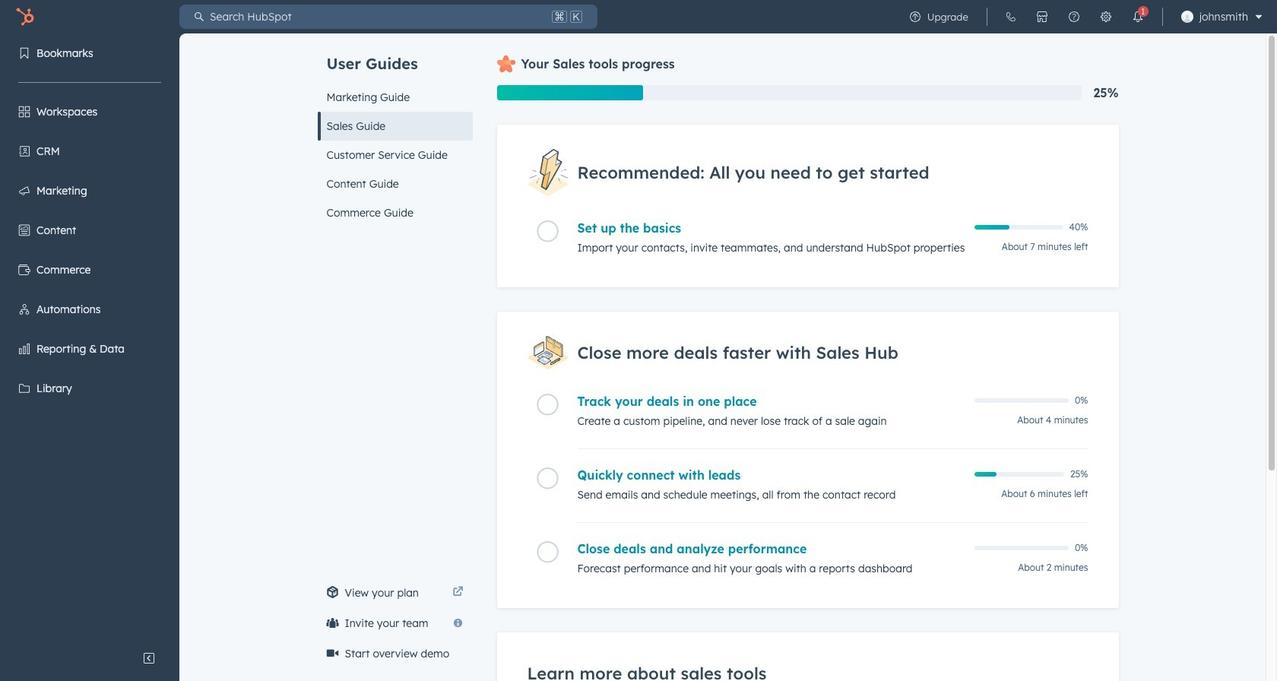 Task type: locate. For each thing, give the bounding box(es) containing it.
1 horizontal spatial menu
[[899, 0, 1268, 33]]

2 [object object] complete progress bar from the top
[[974, 472, 997, 477]]

link opens in a new window image
[[453, 584, 463, 602]]

link opens in a new window image
[[453, 587, 463, 598]]

user guides element
[[317, 33, 473, 227]]

bookmarks primary navigation item image
[[18, 47, 30, 59]]

0 vertical spatial [object object] complete progress bar
[[974, 225, 1010, 230]]

[object object] complete progress bar
[[974, 225, 1010, 230], [974, 472, 997, 477]]

1 vertical spatial [object object] complete progress bar
[[974, 472, 997, 477]]

progress bar
[[497, 85, 643, 100]]

1 [object object] complete progress bar from the top
[[974, 225, 1010, 230]]

menu
[[899, 0, 1268, 33], [0, 33, 179, 643]]



Task type: vqa. For each thing, say whether or not it's contained in the screenshot.
Link opens in a new window icon
yes



Task type: describe. For each thing, give the bounding box(es) containing it.
Search HubSpot search field
[[204, 5, 549, 29]]

help image
[[1068, 11, 1080, 23]]

marketplaces image
[[1036, 11, 1048, 23]]

settings image
[[1100, 11, 1112, 23]]

notifications: 1 unseen image
[[1132, 11, 1144, 23]]

john smith image
[[1181, 11, 1193, 23]]

0 horizontal spatial menu
[[0, 33, 179, 643]]



